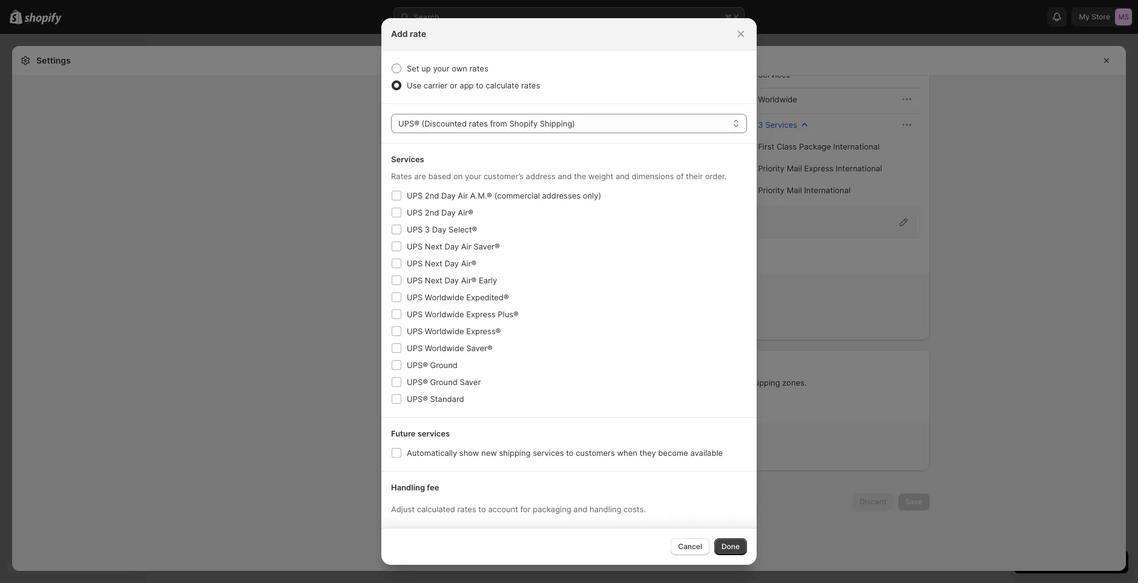 Task type: locate. For each thing, give the bounding box(es) containing it.
ups left create
[[407, 326, 423, 336]]

add inside 'dialog'
[[391, 28, 408, 39]]

international for priority mail express international
[[836, 164, 883, 173]]

priority for priority mail express international
[[758, 164, 785, 173]]

1 vertical spatial next
[[425, 259, 443, 268]]

shipping up ups® ground saver
[[433, 361, 466, 371]]

0 vertical spatial international
[[834, 142, 880, 151]]

ups for ups worldwide express®
[[407, 326, 423, 336]]

search
[[414, 12, 440, 22]]

ground up ups® ground saver
[[430, 360, 458, 370]]

regions up the plus® at left bottom
[[494, 298, 521, 308]]

services left the customers
[[533, 448, 564, 458]]

next for ups next day air®
[[425, 259, 443, 268]]

settings dialog
[[12, 0, 1127, 571]]

2 horizontal spatial your
[[493, 283, 510, 293]]

1 vertical spatial add rate
[[419, 254, 449, 263]]

shipping left zones
[[512, 283, 545, 293]]

rate inside 'dialog'
[[410, 28, 426, 39]]

day
[[442, 191, 456, 200], [442, 208, 456, 217], [432, 225, 447, 234], [445, 242, 459, 251], [445, 259, 459, 268], [445, 276, 459, 285]]

shipping) inside add rate 'dialog'
[[540, 119, 575, 128]]

zone
[[461, 320, 479, 329]]

future services
[[391, 429, 450, 439]]

2nd up ups 2nd day air®
[[425, 191, 439, 200]]

start
[[412, 361, 431, 371]]

next down ups next day air®
[[425, 276, 443, 285]]

create zone
[[434, 320, 479, 329]]

shipping) down dhl express (discounted rates from shopify shipping)
[[540, 119, 575, 128]]

0 vertical spatial mail
[[787, 164, 802, 173]]

2 ups from the top
[[407, 208, 423, 217]]

automatically
[[407, 448, 457, 458]]

day up ups next day air® early
[[445, 259, 459, 268]]

add inside button
[[419, 254, 433, 263]]

a right in
[[506, 434, 511, 443]]

0 vertical spatial air
[[458, 191, 468, 200]]

3 down ups 2nd day air®
[[425, 225, 430, 234]]

international down priority mail express international
[[805, 185, 851, 195]]

1 market from the top
[[513, 378, 538, 388]]

add countries/regions to a market to start selling and manage localized settings, including shipping zones.
[[412, 378, 807, 388]]

ups down the are
[[407, 191, 423, 200]]

rate down the search
[[410, 28, 426, 39]]

rates
[[470, 64, 489, 73], [521, 81, 540, 90], [516, 94, 535, 104], [469, 119, 488, 128], [490, 120, 508, 130], [458, 505, 477, 514]]

regions down in
[[482, 448, 509, 458]]

2 next from the top
[[425, 259, 443, 268]]

0 vertical spatial air®
[[458, 208, 474, 217]]

dimensions
[[632, 171, 674, 181]]

1 vertical spatial mail
[[787, 185, 802, 195]]

next up ups next day air®
[[425, 242, 443, 251]]

air® for ups next day air®
[[461, 259, 477, 268]]

4 ups from the top
[[407, 242, 423, 251]]

ups® down start
[[407, 377, 428, 387]]

1 vertical spatial regions
[[482, 448, 509, 458]]

expedited®
[[466, 293, 509, 302]]

air®
[[458, 208, 474, 217], [461, 259, 477, 268], [461, 276, 477, 285]]

1 horizontal spatial rate
[[435, 254, 449, 263]]

orders protected with
[[422, 217, 506, 227]]

next up ups next day air® early
[[425, 259, 443, 268]]

2 vertical spatial air®
[[461, 276, 477, 285]]

2 vertical spatial international
[[805, 185, 851, 195]]

done
[[722, 542, 740, 551]]

handling
[[590, 505, 622, 514]]

air® up select®
[[458, 208, 474, 217]]

2 vertical spatial next
[[425, 276, 443, 285]]

your
[[433, 64, 450, 73], [465, 171, 482, 181], [493, 283, 510, 293]]

(discounted inside add rate 'dialog'
[[422, 119, 467, 128]]

add rate
[[391, 28, 426, 39], [419, 254, 449, 263]]

ups 3 day select®
[[407, 225, 477, 234]]

zones.
[[783, 378, 807, 388]]

mail
[[787, 164, 802, 173], [787, 185, 802, 195]]

mail for international
[[787, 185, 802, 195]]

express
[[437, 94, 467, 104], [805, 164, 834, 173], [466, 310, 496, 319]]

to
[[476, 81, 484, 90], [468, 361, 475, 371], [496, 378, 504, 388], [541, 378, 548, 388], [566, 448, 574, 458], [479, 505, 486, 514]]

worldwide up create
[[425, 310, 464, 319]]

ups for ups worldwide expedited®
[[407, 293, 423, 302]]

0 vertical spatial express
[[437, 94, 467, 104]]

0 vertical spatial next
[[425, 242, 443, 251]]

calculated for dhl express (discounted rates from shopify shipping)
[[704, 94, 743, 104]]

(discounted down calculate
[[469, 94, 514, 104]]

1 vertical spatial services
[[766, 120, 798, 130]]

add up set
[[391, 28, 408, 39]]

day up ups 2nd day air®
[[442, 191, 456, 200]]

3 next from the top
[[425, 276, 443, 285]]

to left the customers
[[566, 448, 574, 458]]

day up ups worldwide expedited®
[[445, 276, 459, 285]]

and up flat
[[574, 505, 588, 514]]

air® down ups next day air saver®
[[461, 259, 477, 268]]

a down places
[[506, 378, 510, 388]]

6 ups from the top
[[407, 276, 423, 285]]

8 ups from the top
[[407, 310, 423, 319]]

ups® up ups® ground saver
[[407, 360, 428, 370]]

add down ups next day air saver®
[[419, 254, 433, 263]]

2 2nd from the top
[[425, 208, 439, 217]]

2 mail from the top
[[787, 185, 802, 195]]

ups®
[[399, 119, 420, 128], [407, 360, 428, 370], [407, 377, 428, 387], [407, 394, 428, 404]]

to left the more
[[468, 361, 475, 371]]

express down first class package international
[[805, 164, 834, 173]]

1 vertical spatial ground
[[430, 377, 458, 387]]

express inside add rate 'dialog'
[[466, 310, 496, 319]]

services up rates
[[391, 154, 424, 164]]

settings
[[36, 55, 71, 65]]

rate
[[410, 28, 426, 39], [435, 254, 449, 263]]

0 vertical spatial services
[[418, 429, 450, 439]]

and down countries/regions not in a market
[[466, 448, 479, 458]]

create zone button
[[426, 316, 486, 333]]

international right package
[[834, 142, 880, 151]]

protected
[[450, 217, 486, 227]]

express up zone
[[466, 310, 496, 319]]

on
[[454, 171, 463, 181]]

worldwide down ups next day air® early
[[425, 293, 464, 302]]

2 a from the top
[[506, 434, 511, 443]]

2nd for ups 2nd day air®
[[425, 208, 439, 217]]

priority mail international
[[758, 185, 851, 195]]

0 vertical spatial 3
[[758, 120, 763, 130]]

0 vertical spatial add
[[391, 28, 408, 39]]

1 vertical spatial air®
[[461, 259, 477, 268]]

1 vertical spatial 2nd
[[425, 208, 439, 217]]

dhl express (discounted rates from shopify shipping)
[[419, 94, 622, 104]]

1 priority from the top
[[758, 164, 785, 173]]

saver® down the express® at the bottom left
[[466, 343, 493, 353]]

0 vertical spatial market
[[513, 378, 538, 388]]

rates are based on your customer's address and the weight and dimensions of their order.
[[391, 171, 727, 181]]

shipping)
[[587, 94, 622, 104], [540, 119, 575, 128], [560, 120, 596, 130]]

1 next from the top
[[425, 242, 443, 251]]

use carrier or app to calculate rates
[[407, 81, 540, 90]]

ups left not
[[407, 276, 423, 285]]

1 calculated from the top
[[704, 94, 743, 104]]

your right on
[[465, 171, 482, 181]]

⌘ k
[[725, 12, 740, 22]]

packaging
[[533, 505, 572, 514]]

add rate dialog
[[0, 18, 1139, 569]]

10 ups from the top
[[407, 343, 423, 353]]

air
[[458, 191, 468, 200], [461, 242, 472, 251]]

ups® standard
[[407, 394, 464, 404]]

1 horizontal spatial your
[[465, 171, 482, 181]]

ground
[[430, 360, 458, 370], [430, 377, 458, 387]]

air® for ups 2nd day air®
[[458, 208, 474, 217]]

0 vertical spatial 2nd
[[425, 191, 439, 200]]

add rate inside button
[[419, 254, 449, 263]]

ups® for ups® (discounted rates from shopify shipping)
[[399, 119, 420, 128]]

services up 3 services at the top right of the page
[[758, 70, 790, 79]]

ups down orders
[[407, 242, 423, 251]]

with
[[488, 217, 504, 227]]

start shipping to more places
[[412, 361, 524, 371]]

worldwide down ups worldwide express®
[[425, 343, 464, 353]]

day down ups 3 day select®
[[445, 242, 459, 251]]

market down places
[[513, 378, 538, 388]]

ups 2nd day air a.m.® (commercial addresses only)
[[407, 191, 602, 200]]

shipping inside add rate 'dialog'
[[499, 448, 531, 458]]

handling
[[391, 483, 425, 492]]

day up ups 3 day select®
[[442, 208, 456, 217]]

1 vertical spatial 3
[[425, 225, 430, 234]]

adjust
[[391, 505, 415, 514]]

1 a from the top
[[506, 378, 510, 388]]

1 ground from the top
[[430, 360, 458, 370]]

only)
[[583, 191, 602, 200]]

1 vertical spatial express
[[805, 164, 834, 173]]

rates
[[391, 171, 412, 181]]

a for to
[[506, 378, 510, 388]]

countries up "ups worldwide express plus®" on the left
[[441, 298, 475, 308]]

ups® ground
[[407, 360, 458, 370]]

1 vertical spatial priority
[[758, 185, 785, 195]]

(commercial
[[495, 191, 540, 200]]

0 horizontal spatial from
[[490, 119, 507, 128]]

1 horizontal spatial from
[[511, 120, 528, 130]]

1 vertical spatial air
[[461, 242, 472, 251]]

ground up 'standard'
[[430, 377, 458, 387]]

1 vertical spatial market
[[513, 434, 539, 443]]

day down ups 2nd day air®
[[432, 225, 447, 234]]

ups next day air®
[[407, 259, 477, 268]]

mail down class on the top right
[[787, 164, 802, 173]]

0 vertical spatial a
[[506, 378, 510, 388]]

1 vertical spatial international
[[836, 164, 883, 173]]

rate down ups next day air saver®
[[435, 254, 449, 263]]

to left account
[[479, 505, 486, 514]]

2nd up ups 3 day select®
[[425, 208, 439, 217]]

services inside add rate 'dialog'
[[391, 154, 424, 164]]

ups left 'create zone' button on the bottom left of the page
[[407, 310, 423, 319]]

7 ups from the top
[[407, 293, 423, 302]]

ups
[[407, 191, 423, 200], [407, 208, 423, 217], [407, 225, 423, 234], [407, 242, 423, 251], [407, 259, 423, 268], [407, 276, 423, 285], [407, 293, 423, 302], [407, 310, 423, 319], [407, 326, 423, 336], [407, 343, 423, 353]]

(discounted down dhl
[[422, 119, 467, 128]]

air® left early
[[461, 276, 477, 285]]

0 vertical spatial regions
[[494, 298, 521, 308]]

shipping) left —
[[587, 94, 622, 104]]

ups® left 'standard'
[[407, 394, 428, 404]]

market for to
[[513, 378, 538, 388]]

add down start
[[412, 378, 427, 388]]

0 horizontal spatial rate
[[410, 28, 426, 39]]

ups up start
[[407, 343, 423, 353]]

2 vertical spatial services
[[391, 154, 424, 164]]

from inside add rate 'dialog'
[[490, 119, 507, 128]]

1 mail from the top
[[787, 164, 802, 173]]

ups for ups worldwide saver®
[[407, 343, 423, 353]]

standard
[[430, 394, 464, 404]]

saver® down the with
[[474, 242, 500, 251]]

services up class on the top right
[[766, 120, 798, 130]]

(discounted right "usps"
[[442, 120, 487, 130]]

2 vertical spatial your
[[493, 283, 510, 293]]

ups left 0
[[407, 293, 423, 302]]

0 vertical spatial countries
[[441, 298, 475, 308]]

your right the up
[[433, 64, 450, 73]]

2nd
[[425, 191, 439, 200], [425, 208, 439, 217]]

air for a.m.®
[[458, 191, 468, 200]]

saver®
[[474, 242, 500, 251], [466, 343, 493, 353]]

priority mail express international
[[758, 164, 883, 173]]

ups® for ups® ground saver
[[407, 377, 428, 387]]

services up automatically at the bottom of the page
[[418, 429, 450, 439]]

countries down countries/regions
[[429, 448, 463, 458]]

ups worldwide expedited®
[[407, 293, 509, 302]]

0 vertical spatial rate
[[410, 28, 426, 39]]

9 ups from the top
[[407, 326, 423, 336]]

express for ups worldwide express plus®
[[466, 310, 496, 319]]

0 countries and regions button
[[434, 294, 535, 311]]

⌘
[[725, 12, 732, 22]]

ups for ups next day air®
[[407, 259, 423, 268]]

ups up ups next day air® early
[[407, 259, 423, 268]]

add
[[391, 28, 408, 39], [419, 254, 433, 263], [412, 378, 427, 388]]

(discounted for ups®
[[422, 119, 467, 128]]

own
[[452, 64, 468, 73]]

2 vertical spatial express
[[466, 310, 496, 319]]

2 horizontal spatial from
[[537, 94, 554, 104]]

3 up first at top right
[[758, 120, 763, 130]]

first
[[758, 142, 775, 151]]

2 calculated from the top
[[704, 120, 743, 130]]

shopify inside add rate 'dialog'
[[510, 119, 538, 128]]

air left a.m.®
[[458, 191, 468, 200]]

ups worldwide express®
[[407, 326, 501, 336]]

1 ups from the top
[[407, 191, 423, 200]]

services
[[758, 70, 790, 79], [766, 120, 798, 130], [391, 154, 424, 164]]

mail down priority mail express international
[[787, 185, 802, 195]]

ups up ups 3 day select®
[[407, 208, 423, 217]]

1 horizontal spatial 3
[[758, 120, 763, 130]]

shipping down in
[[499, 448, 531, 458]]

2 market from the top
[[513, 434, 539, 443]]

1 vertical spatial countries
[[429, 448, 463, 458]]

0 vertical spatial ground
[[430, 360, 458, 370]]

1 vertical spatial add
[[419, 254, 433, 263]]

shopify image
[[24, 13, 62, 25]]

plus®
[[498, 310, 519, 319]]

express down the or
[[437, 94, 467, 104]]

0 horizontal spatial 3
[[425, 225, 430, 234]]

international
[[834, 142, 880, 151], [836, 164, 883, 173], [805, 185, 851, 195]]

1 horizontal spatial services
[[533, 448, 564, 458]]

0 vertical spatial calculated
[[704, 94, 743, 104]]

order.
[[705, 171, 727, 181]]

weight
[[589, 171, 614, 181]]

2 priority from the top
[[758, 185, 785, 195]]

add rate down the search
[[391, 28, 426, 39]]

your inside not covered by your shipping zones 0 countries and regions
[[493, 283, 510, 293]]

0 vertical spatial priority
[[758, 164, 785, 173]]

based
[[429, 171, 451, 181]]

1 vertical spatial calculated
[[704, 120, 743, 130]]

worldwide up 3 services at the top right of the page
[[758, 94, 798, 104]]

and down by
[[478, 298, 492, 308]]

market right in
[[513, 434, 539, 443]]

1 vertical spatial a
[[506, 434, 511, 443]]

international down first class package international
[[836, 164, 883, 173]]

next for ups next day air® early
[[425, 276, 443, 285]]

regions inside not covered by your shipping zones 0 countries and regions
[[494, 298, 521, 308]]

cancel button
[[671, 538, 710, 555]]

day for ups next day air®
[[445, 259, 459, 268]]

1 2nd from the top
[[425, 191, 439, 200]]

ups® down dhl
[[399, 119, 420, 128]]

the
[[574, 171, 586, 181]]

1 vertical spatial rate
[[435, 254, 449, 263]]

your right by
[[493, 283, 510, 293]]

add rate down ups next day air saver®
[[419, 254, 449, 263]]

1 vertical spatial services
[[533, 448, 564, 458]]

3 ups from the top
[[407, 225, 423, 234]]

shipping) up the
[[560, 120, 596, 130]]

0 vertical spatial add rate
[[391, 28, 426, 39]]

worldwide up ups worldwide saver®
[[425, 326, 464, 336]]

not
[[434, 283, 447, 293]]

a.m.®
[[470, 191, 492, 200]]

ups down ups 2nd day air®
[[407, 225, 423, 234]]

5 ups from the top
[[407, 259, 423, 268]]

0 horizontal spatial your
[[433, 64, 450, 73]]

ups next day air saver®
[[407, 242, 500, 251]]

air down select®
[[461, 242, 472, 251]]

0 horizontal spatial services
[[418, 429, 450, 439]]

2 ground from the top
[[430, 377, 458, 387]]



Task type: vqa. For each thing, say whether or not it's contained in the screenshot.
Search collections text box
no



Task type: describe. For each thing, give the bounding box(es) containing it.
2nd for ups 2nd day air a.m.® (commercial addresses only)
[[425, 191, 439, 200]]

calculated for usps (discounted rates from shopify shipping)
[[704, 120, 743, 130]]

regions inside 209 countries and regions button
[[482, 448, 509, 458]]

shipping) for ups® (discounted rates from shopify shipping)
[[540, 119, 575, 128]]

selling
[[570, 378, 594, 388]]

show
[[460, 448, 479, 458]]

rates down calculate
[[516, 94, 535, 104]]

rates up 'use carrier or app to calculate rates'
[[470, 64, 489, 73]]

ups® for ups® standard
[[407, 394, 428, 404]]

package
[[800, 142, 832, 151]]

account
[[488, 505, 518, 514]]

and right weight at the top right of page
[[616, 171, 630, 181]]

services inside "dropdown button"
[[766, 120, 798, 130]]

flat amount
[[572, 526, 616, 536]]

3 services button
[[751, 116, 818, 133]]

2 vertical spatial add
[[412, 378, 427, 388]]

their
[[686, 171, 703, 181]]

1 vertical spatial saver®
[[466, 343, 493, 353]]

become
[[659, 448, 689, 458]]

usps
[[419, 120, 440, 130]]

shipping) for usps (discounted rates from shopify shipping)
[[560, 120, 596, 130]]

automatically show new shipping services to customers when they become available
[[407, 448, 723, 458]]

rates down 'use carrier or app to calculate rates'
[[469, 119, 488, 128]]

add rate inside 'dialog'
[[391, 28, 426, 39]]

3 services
[[758, 120, 798, 130]]

adjust calculated rates to account for packaging and handling costs.
[[391, 505, 646, 514]]

ground for ups® ground saver
[[430, 377, 458, 387]]

carrier name
[[420, 70, 468, 79]]

future
[[391, 429, 416, 439]]

zones
[[547, 283, 570, 293]]

and left the
[[558, 171, 572, 181]]

k
[[734, 12, 740, 22]]

day for ups 2nd day air a.m.® (commercial addresses only)
[[442, 191, 456, 200]]

first class package international
[[758, 142, 880, 151]]

day for ups 2nd day air®
[[442, 208, 456, 217]]

costs.
[[624, 505, 646, 514]]

by
[[482, 283, 491, 293]]

(discounted for usps
[[442, 120, 487, 130]]

to left the start
[[541, 378, 548, 388]]

worldwide for saver®
[[425, 343, 464, 353]]

or
[[450, 81, 458, 90]]

available
[[691, 448, 723, 458]]

countries inside button
[[429, 448, 463, 458]]

day for ups next day air® early
[[445, 276, 459, 285]]

express®
[[466, 326, 501, 336]]

countries/regions
[[412, 434, 481, 443]]

done button
[[715, 538, 747, 555]]

ground for ups® ground
[[430, 360, 458, 370]]

add rate button
[[412, 251, 456, 268]]

usps (discounted rates from shopify shipping)
[[419, 120, 596, 130]]

countries/regions
[[429, 378, 494, 388]]

cancel
[[678, 542, 703, 551]]

day for ups next day air saver®
[[445, 242, 459, 251]]

handling fee
[[391, 483, 439, 492]]

in
[[497, 434, 504, 443]]

select®
[[449, 225, 477, 234]]

and inside button
[[466, 448, 479, 458]]

settings,
[[679, 378, 711, 388]]

ups® for ups® ground
[[407, 360, 428, 370]]

3 inside "dropdown button"
[[758, 120, 763, 130]]

fee
[[427, 483, 439, 492]]

carrier
[[424, 81, 448, 90]]

next for ups next day air saver®
[[425, 242, 443, 251]]

rate inside button
[[435, 254, 449, 263]]

air® for ups next day air® early
[[461, 276, 477, 285]]

from for ups® (discounted rates from shopify shipping)
[[490, 119, 507, 128]]

calculate
[[486, 81, 519, 90]]

up
[[422, 64, 431, 73]]

rates up dhl express (discounted rates from shopify shipping)
[[521, 81, 540, 90]]

start
[[550, 378, 568, 388]]

ups® ground saver
[[407, 377, 481, 387]]

customer's
[[484, 171, 524, 181]]

shipping left zones.
[[749, 378, 781, 388]]

create
[[434, 320, 459, 329]]

places
[[499, 361, 524, 371]]

3 inside add rate 'dialog'
[[425, 225, 430, 234]]

carrier name button
[[419, 63, 482, 86]]

day for ups 3 day select®
[[432, 225, 447, 234]]

amount
[[588, 526, 616, 536]]

countries/regions not in a market
[[412, 434, 539, 443]]

calculated
[[417, 505, 455, 514]]

ups for ups worldwide express plus®
[[407, 310, 423, 319]]

flat
[[572, 526, 586, 536]]

ups for ups 2nd day air a.m.® (commercial addresses only)
[[407, 191, 423, 200]]

are
[[414, 171, 426, 181]]

from for usps (discounted rates from shopify shipping)
[[511, 120, 528, 130]]

shipping inside not covered by your shipping zones 0 countries and regions
[[512, 283, 545, 293]]

worldwide for expedited®
[[425, 293, 464, 302]]

worldwide for express
[[425, 310, 464, 319]]

a for in
[[506, 434, 511, 443]]

worldwide for express®
[[425, 326, 464, 336]]

addresses
[[542, 191, 581, 200]]

ups for ups 2nd day air®
[[407, 208, 423, 217]]

international for first class package international
[[834, 142, 880, 151]]

0 vertical spatial services
[[758, 70, 790, 79]]

shopify for ups® (discounted rates from shopify shipping)
[[510, 119, 538, 128]]

not covered by your shipping zones 0 countries and regions
[[434, 283, 570, 308]]

ups for ups next day air® early
[[407, 276, 423, 285]]

ups for ups next day air saver®
[[407, 242, 423, 251]]

of
[[676, 171, 684, 181]]

countries inside not covered by your shipping zones 0 countries and regions
[[441, 298, 475, 308]]

and inside not covered by your shipping zones 0 countries and regions
[[478, 298, 492, 308]]

ups worldwide express plus®
[[407, 310, 519, 319]]

209
[[412, 448, 426, 458]]

express for priority mail express international
[[805, 164, 834, 173]]

air for saver®
[[461, 242, 472, 251]]

to down places
[[496, 378, 504, 388]]

early
[[479, 276, 497, 285]]

0 vertical spatial saver®
[[474, 242, 500, 251]]

to right app
[[476, 81, 484, 90]]

saver
[[460, 377, 481, 387]]

carrier
[[420, 70, 446, 79]]

including
[[713, 378, 747, 388]]

market for in
[[513, 434, 539, 443]]

address
[[526, 171, 556, 181]]

manage
[[612, 378, 642, 388]]

worldwide inside settings dialog
[[758, 94, 798, 104]]

0
[[434, 298, 439, 308]]

use
[[407, 81, 422, 90]]

rates right calculated
[[458, 505, 477, 514]]

dhl
[[419, 94, 435, 104]]

app
[[460, 81, 474, 90]]

more
[[477, 361, 497, 371]]

set up your own rates
[[407, 64, 489, 73]]

customers
[[576, 448, 615, 458]]

shopify for usps (discounted rates from shopify shipping)
[[530, 120, 558, 130]]

and right 'selling'
[[596, 378, 610, 388]]

mail for express
[[787, 164, 802, 173]]

1 vertical spatial your
[[465, 171, 482, 181]]

not
[[483, 434, 495, 443]]

ups for ups 3 day select®
[[407, 225, 423, 234]]

rates down dhl express (discounted rates from shopify shipping)
[[490, 120, 508, 130]]

209 countries and regions button
[[412, 445, 522, 462]]

0 vertical spatial your
[[433, 64, 450, 73]]

name
[[448, 70, 468, 79]]

priority for priority mail international
[[758, 185, 785, 195]]

ups next day air® early
[[407, 276, 497, 285]]



